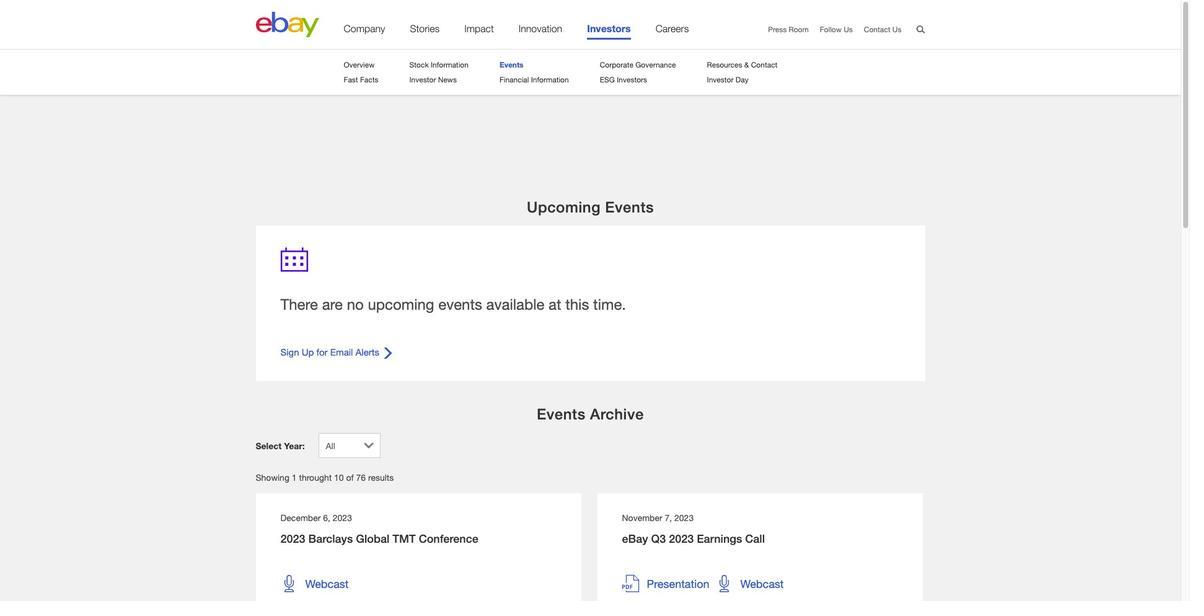 Task type: vqa. For each thing, say whether or not it's contained in the screenshot.
CONTACT INVESTOR RELATIONS
no



Task type: locate. For each thing, give the bounding box(es) containing it.
0 horizontal spatial information
[[431, 60, 469, 69]]

0 vertical spatial contact
[[864, 25, 891, 34]]

2023 for december 6, 2023
[[333, 513, 352, 523]]

results
[[368, 472, 394, 483]]

contact right follow us link
[[864, 25, 891, 34]]

overview fast facts
[[344, 60, 378, 84]]

available
[[486, 296, 545, 313]]

investors down corporate governance link
[[617, 75, 647, 84]]

us
[[844, 25, 853, 34], [893, 25, 902, 34]]

events inside events financial information
[[500, 60, 524, 69]]

stories
[[410, 23, 440, 34]]

resources
[[707, 60, 742, 69]]

investor
[[409, 75, 436, 84], [707, 75, 734, 84]]

us right follow us
[[893, 25, 902, 34]]

webcast link down barclays
[[281, 575, 349, 593]]

stock information investor news
[[409, 60, 469, 84]]

investor inside resources & contact investor day
[[707, 75, 734, 84]]

contact us link
[[864, 25, 902, 34]]

investors
[[587, 22, 631, 34], [617, 75, 647, 84]]

fast
[[344, 75, 358, 84]]

2 horizontal spatial events
[[605, 198, 654, 216]]

2023 right 6,
[[333, 513, 352, 523]]

corporate
[[600, 60, 634, 69]]

0 vertical spatial investors
[[587, 22, 631, 34]]

1 horizontal spatial contact
[[864, 25, 891, 34]]

upcoming
[[527, 198, 601, 216]]

overview
[[344, 60, 375, 69]]

investor down resources
[[707, 75, 734, 84]]

webcast for first webcast link from left
[[305, 577, 349, 591]]

contact inside resources & contact investor day
[[751, 60, 778, 69]]

press room link
[[768, 25, 809, 34]]

2 vertical spatial events
[[537, 406, 586, 423]]

1 vertical spatial investors
[[617, 75, 647, 84]]

1 horizontal spatial webcast link
[[716, 575, 784, 593]]

press
[[768, 25, 787, 34]]

events
[[500, 60, 524, 69], [605, 198, 654, 216], [537, 406, 586, 423]]

investors up corporate at the right top of the page
[[587, 22, 631, 34]]

1 vertical spatial events
[[605, 198, 654, 216]]

day
[[736, 75, 749, 84]]

0 horizontal spatial webcast
[[305, 577, 349, 591]]

information inside events financial information
[[531, 75, 569, 84]]

global
[[356, 532, 390, 545]]

76
[[356, 472, 366, 483]]

0 horizontal spatial contact
[[751, 60, 778, 69]]

corporate governance link
[[600, 60, 676, 69]]

0 horizontal spatial webcast link
[[281, 575, 349, 593]]

investor down stock on the left
[[409, 75, 436, 84]]

1 horizontal spatial us
[[893, 25, 902, 34]]

contact
[[864, 25, 891, 34], [751, 60, 778, 69]]

1 investor from the left
[[409, 75, 436, 84]]

0 horizontal spatial events
[[500, 60, 524, 69]]

stock information link
[[409, 60, 469, 69]]

2023 for november 7, 2023
[[675, 513, 694, 523]]

10
[[334, 472, 344, 483]]

esg investors link
[[600, 75, 647, 84]]

room
[[789, 25, 809, 34]]

events archive
[[537, 406, 644, 423]]

company
[[344, 23, 385, 34]]

0 vertical spatial information
[[431, 60, 469, 69]]

information right financial
[[531, 75, 569, 84]]

webcast link
[[281, 575, 349, 593], [716, 575, 784, 593]]

contact right &
[[751, 60, 778, 69]]

showing
[[256, 472, 289, 483]]

news
[[438, 75, 457, 84]]

there are no upcoming events available at this time.
[[281, 296, 626, 313]]

december
[[281, 513, 321, 523]]

throught
[[299, 472, 332, 483]]

1 horizontal spatial webcast
[[741, 577, 784, 591]]

1 vertical spatial information
[[531, 75, 569, 84]]

presentation
[[647, 577, 710, 591]]

tmt
[[393, 532, 416, 545]]

0 vertical spatial events
[[500, 60, 524, 69]]

2023 right 7,
[[675, 513, 694, 523]]

quick links list
[[757, 25, 902, 35]]

1 horizontal spatial information
[[531, 75, 569, 84]]

events for events financial information
[[500, 60, 524, 69]]

2 webcast from the left
[[741, 577, 784, 591]]

us right follow on the right top
[[844, 25, 853, 34]]

0 horizontal spatial investor
[[409, 75, 436, 84]]

1 webcast from the left
[[305, 577, 349, 591]]

november
[[622, 513, 662, 523]]

home image
[[256, 12, 319, 37]]

sign up for email alerts
[[281, 347, 379, 358]]

information up the "news" on the left top of page
[[431, 60, 469, 69]]

financial
[[500, 75, 529, 84]]

webcast down barclays
[[305, 577, 349, 591]]

1 horizontal spatial events
[[537, 406, 586, 423]]

1 horizontal spatial investor
[[707, 75, 734, 84]]

stories link
[[410, 23, 440, 40]]

webcast for first webcast link from right
[[741, 577, 784, 591]]

1 webcast link from the left
[[281, 575, 349, 593]]

earnings
[[697, 532, 742, 545]]

webcast
[[305, 577, 349, 591], [741, 577, 784, 591]]

1 vertical spatial contact
[[751, 60, 778, 69]]

webcast down call
[[741, 577, 784, 591]]

are
[[322, 296, 343, 313]]

no
[[347, 296, 364, 313]]

at
[[549, 296, 561, 313]]

webcast link down call
[[716, 575, 784, 593]]

december 6, 2023
[[281, 513, 352, 523]]

2023
[[333, 513, 352, 523], [675, 513, 694, 523], [281, 532, 305, 545], [669, 532, 694, 545]]

2023 right q3
[[669, 532, 694, 545]]

0 horizontal spatial us
[[844, 25, 853, 34]]

2 investor from the left
[[707, 75, 734, 84]]

there
[[281, 296, 318, 313]]

2 us from the left
[[893, 25, 902, 34]]

q3
[[651, 532, 666, 545]]

information
[[431, 60, 469, 69], [531, 75, 569, 84]]

resources & contact link
[[707, 60, 778, 69]]

1 us from the left
[[844, 25, 853, 34]]

esg
[[600, 75, 615, 84]]

fast facts link
[[344, 75, 378, 84]]



Task type: describe. For each thing, give the bounding box(es) containing it.
contact inside quick links list
[[864, 25, 891, 34]]

alerts
[[356, 347, 379, 358]]

events link
[[500, 60, 524, 69]]

ebay
[[622, 532, 648, 545]]

events financial information
[[500, 60, 569, 84]]

events
[[438, 296, 482, 313]]

corporate governance esg investors
[[600, 60, 676, 84]]

follow us
[[820, 25, 853, 34]]

contact us
[[864, 25, 902, 34]]

of
[[346, 472, 354, 483]]

barclays
[[308, 532, 353, 545]]

sign up for email alerts link
[[281, 347, 394, 360]]

time.
[[593, 296, 626, 313]]

select
[[256, 441, 282, 451]]

investor inside stock information investor news
[[409, 75, 436, 84]]

1
[[292, 472, 297, 483]]

governance
[[636, 60, 676, 69]]

us for follow us
[[844, 25, 853, 34]]

select year:
[[256, 441, 307, 451]]

impact link
[[464, 23, 494, 40]]

call
[[745, 532, 765, 545]]

upcoming events
[[527, 198, 654, 216]]

2023 down december
[[281, 532, 305, 545]]

this
[[565, 296, 589, 313]]

investor news link
[[409, 75, 457, 84]]

innovation
[[519, 23, 562, 34]]

ebay q3 2023 earnings call
[[622, 532, 765, 545]]

up
[[302, 347, 314, 358]]

follow
[[820, 25, 842, 34]]

stock
[[409, 60, 429, 69]]

for
[[317, 347, 328, 358]]

archive
[[590, 406, 644, 423]]

7,
[[665, 513, 672, 523]]

careers link
[[656, 23, 689, 40]]

press room
[[768, 25, 809, 34]]

investors link
[[587, 22, 631, 40]]

2023 for ebay q3 2023 earnings call
[[669, 532, 694, 545]]

us for contact us
[[893, 25, 902, 34]]

sign
[[281, 347, 299, 358]]

resources & contact investor day
[[707, 60, 778, 84]]

year:
[[284, 441, 305, 451]]

facts
[[360, 75, 378, 84]]

6,
[[323, 513, 330, 523]]

investor day link
[[707, 75, 749, 84]]

events for events archive
[[537, 406, 586, 423]]

overview link
[[344, 60, 375, 69]]

showing 1 throught 10 of 76 results
[[256, 472, 394, 483]]

presentation link
[[622, 575, 710, 593]]

impact
[[464, 23, 494, 34]]

investors inside corporate governance esg investors
[[617, 75, 647, 84]]

innovation link
[[519, 23, 562, 40]]

&
[[744, 60, 749, 69]]

email
[[330, 347, 353, 358]]

2 webcast link from the left
[[716, 575, 784, 593]]

careers
[[656, 23, 689, 34]]

conference
[[419, 532, 478, 545]]

2023 barclays global tmt conference
[[281, 532, 478, 545]]

november 7, 2023
[[622, 513, 694, 523]]

follow us link
[[820, 25, 853, 34]]

financial information link
[[500, 75, 569, 84]]

upcoming
[[368, 296, 434, 313]]

information inside stock information investor news
[[431, 60, 469, 69]]

company link
[[344, 23, 385, 40]]



